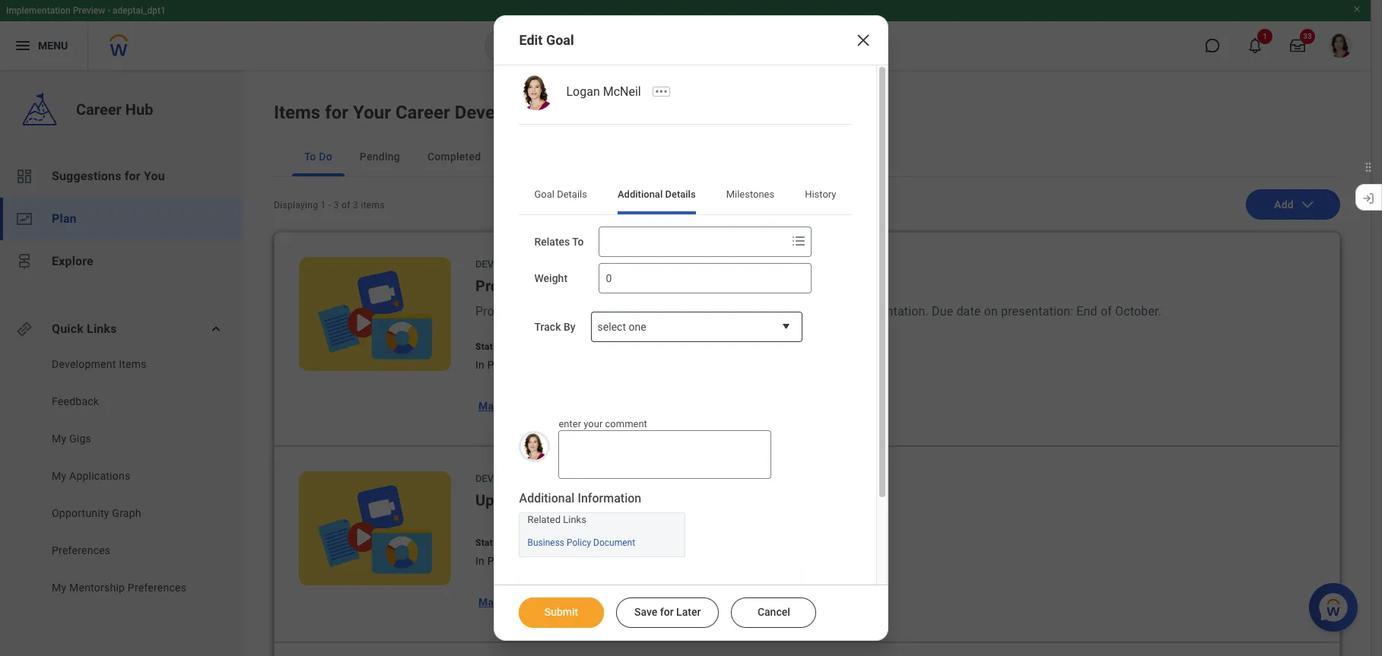 Task type: describe. For each thing, give the bounding box(es) containing it.
additional details
[[618, 189, 696, 200]]

presentation.
[[856, 304, 929, 319]]

manage development item for second manage development item button from the top of the page
[[478, 596, 611, 609]]

select one button
[[591, 312, 802, 343]]

manage for 2nd manage development item button from the bottom of the page
[[478, 400, 518, 412]]

later
[[677, 606, 701, 618]]

close environment banner image
[[1352, 5, 1362, 14]]

development inside the 'development item update resume'
[[475, 473, 544, 485]]

me
[[615, 555, 630, 567]]

cancel button
[[732, 598, 817, 628]]

1 status from the top
[[475, 342, 503, 352]]

2 status from the top
[[475, 538, 503, 548]]

opportunity
[[52, 507, 109, 520]]

preview
[[73, 5, 105, 16]]

previous
[[572, 304, 618, 319]]

2 in from the top
[[475, 555, 485, 567]]

logan mcneil
[[566, 84, 641, 99]]

enter your comment text field
[[559, 431, 772, 480]]

a
[[593, 277, 603, 295]]

information
[[578, 492, 641, 506]]

additional for additional information
[[519, 492, 575, 506]]

list containing development items
[[0, 357, 243, 599]]

related links
[[527, 514, 586, 525]]

(0)
[[584, 584, 602, 600]]

pending
[[360, 151, 400, 163]]

save for later
[[635, 606, 701, 618]]

to inside dialog
[[572, 236, 584, 248]]

item inside "development item project for team a"
[[547, 259, 570, 270]]

2 manage development item button from the top
[[469, 587, 639, 618]]

my applications
[[52, 470, 130, 482]]

history
[[805, 189, 836, 200]]

business policy document link
[[527, 535, 635, 549]]

mentorship
[[69, 582, 125, 594]]

2 project from the top
[[475, 304, 515, 319]]

details for goal details
[[557, 189, 587, 200]]

completed
[[427, 151, 481, 163]]

suggestions for you link
[[0, 155, 243, 198]]

will
[[673, 304, 693, 319]]

items inside development items link
[[119, 358, 147, 370]]

2 3 from the left
[[353, 200, 358, 211]]

relates to
[[534, 236, 584, 248]]

edit goal
[[519, 32, 574, 48]]

updated
[[636, 538, 672, 548]]

adeptai_dpt1
[[113, 5, 166, 16]]

created
[[615, 342, 649, 352]]

my mentorship preferences
[[52, 582, 186, 594]]

1 in from the top
[[475, 359, 485, 371]]

career hub
[[76, 100, 153, 119]]

additional information region
[[519, 491, 685, 558]]

one
[[629, 321, 646, 333]]

first
[[831, 304, 853, 319]]

manage development item for 2nd manage development item button from the bottom of the page
[[478, 400, 611, 412]]

document
[[593, 538, 635, 549]]

by
[[651, 342, 661, 352]]

for for items
[[325, 102, 348, 123]]

- for adeptai_dpt1
[[107, 5, 110, 16]]

development items link
[[50, 357, 207, 372]]

opportunity graph
[[52, 507, 141, 520]]

inbox large image
[[1290, 38, 1305, 53]]

opportunity graph link
[[50, 506, 207, 521]]

details for additional details
[[665, 189, 696, 200]]

pending button
[[348, 137, 412, 176]]

do
[[319, 151, 332, 163]]

submit button
[[519, 598, 604, 628]]

activity (0)
[[534, 584, 602, 600]]

select
[[598, 321, 626, 333]]

0 horizontal spatial career
[[76, 100, 122, 119]]

to
[[817, 304, 828, 319]]

0 vertical spatial preferences
[[52, 545, 111, 557]]

dialog containing edit goal
[[494, 15, 888, 656]]

1
[[321, 200, 326, 211]]

implementation preview -   adeptai_dpt1 banner
[[0, 0, 1371, 70]]

suggestions
[[52, 169, 121, 183]]

1 horizontal spatial preferences
[[128, 582, 186, 594]]

action bar region
[[495, 586, 887, 628]]

date
[[956, 304, 981, 319]]

development item update resume
[[475, 473, 579, 510]]

save for later button
[[616, 598, 719, 628]]

suggestions for you
[[52, 169, 165, 183]]

policy
[[567, 538, 591, 549]]

item up enter your comment
[[589, 400, 611, 412]]

explore
[[52, 254, 93, 269]]

relates
[[534, 236, 570, 248]]

applications
[[69, 470, 130, 482]]

feedback link
[[50, 394, 207, 409]]

need
[[696, 304, 723, 319]]

related
[[527, 514, 561, 525]]

items
[[361, 200, 385, 211]]

item left arrow right "image" on the left of the page
[[589, 596, 611, 609]]

october.
[[1115, 304, 1162, 319]]

for for suggestions
[[125, 169, 141, 183]]

your
[[584, 418, 603, 430]]

activity
[[534, 584, 581, 600]]

cancel
[[758, 606, 791, 618]]

my applications link
[[50, 469, 207, 484]]

comment
[[605, 418, 647, 430]]



Task type: locate. For each thing, give the bounding box(es) containing it.
preferences link
[[50, 543, 207, 558]]

graph
[[112, 507, 141, 520]]

edit
[[519, 32, 543, 48]]

1 horizontal spatial on
[[984, 304, 998, 319]]

0 vertical spatial in
[[475, 359, 485, 371]]

to right relates
[[572, 236, 584, 248]]

list
[[0, 155, 243, 283], [0, 357, 243, 599]]

0 vertical spatial -
[[107, 5, 110, 16]]

- right 1
[[328, 200, 331, 211]]

your
[[353, 102, 391, 123]]

employee's photo (logan mcneil) image
[[519, 75, 554, 110], [519, 431, 550, 463]]

end
[[1077, 304, 1097, 319]]

0 vertical spatial tab list
[[274, 137, 1340, 177]]

my
[[52, 433, 66, 445], [52, 470, 66, 482], [52, 582, 66, 594]]

track
[[534, 321, 561, 333]]

x image
[[854, 31, 872, 49]]

to do button
[[292, 137, 344, 176]]

1 vertical spatial tab list
[[519, 178, 852, 215]]

of right 1
[[342, 200, 350, 211]]

1 my from the top
[[52, 433, 66, 445]]

1 list from the top
[[0, 155, 243, 283]]

3 my from the top
[[52, 582, 66, 594]]

my left mentorship
[[52, 582, 66, 594]]

resume
[[528, 491, 579, 510]]

0 vertical spatial manage
[[478, 400, 518, 412]]

0 vertical spatial to
[[304, 151, 316, 163]]

1 vertical spatial progress
[[487, 555, 531, 567]]

implementation
[[6, 5, 71, 16]]

enter
[[559, 418, 581, 430]]

submit
[[545, 606, 579, 618]]

onboarding home image
[[15, 210, 33, 228]]

career left hub
[[76, 100, 122, 119]]

1 horizontal spatial additional
[[618, 189, 663, 200]]

additional information
[[519, 492, 641, 506]]

2 status in progress from the top
[[475, 538, 531, 567]]

on
[[554, 304, 568, 319], [984, 304, 998, 319]]

on up the track by
[[554, 304, 568, 319]]

items up to do
[[274, 102, 320, 123]]

plan
[[52, 211, 77, 226]]

created by
[[615, 342, 661, 352]]

0 vertical spatial project
[[475, 277, 524, 295]]

items up feedback "link"
[[119, 358, 147, 370]]

additional inside region
[[519, 492, 575, 506]]

2 manage from the top
[[478, 596, 518, 609]]

based
[[518, 304, 551, 319]]

3 left items
[[353, 200, 358, 211]]

1 status in progress from the top
[[475, 342, 531, 371]]

manage
[[478, 400, 518, 412], [478, 596, 518, 609]]

- for 3
[[328, 200, 331, 211]]

1 manage development item button from the top
[[469, 391, 639, 421]]

additional
[[618, 189, 663, 200], [519, 492, 575, 506]]

0 vertical spatial progress
[[487, 359, 531, 371]]

my for my mentorship preferences
[[52, 582, 66, 594]]

prior
[[788, 304, 813, 319]]

1 vertical spatial employee's photo (logan mcneil) image
[[519, 431, 550, 463]]

employee's photo (logan mcneil) image up the 'development item update resume'
[[519, 431, 550, 463]]

to do
[[304, 151, 332, 163]]

tab list up relates to "field"
[[519, 178, 852, 215]]

tab list inside dialog
[[519, 178, 852, 215]]

0 vertical spatial status in progress
[[475, 342, 531, 371]]

development
[[455, 102, 563, 123], [475, 259, 544, 270], [52, 358, 116, 370], [521, 400, 586, 412], [475, 473, 544, 485], [521, 596, 586, 609]]

1 horizontal spatial items
[[274, 102, 320, 123]]

my gigs
[[52, 433, 91, 445]]

tab list up history on the right of page
[[274, 137, 1340, 177]]

0 vertical spatial of
[[342, 200, 350, 211]]

1 vertical spatial by
[[674, 538, 685, 548]]

career
[[76, 100, 122, 119], [395, 102, 450, 123]]

0 horizontal spatial preferences
[[52, 545, 111, 557]]

timeline milestone image
[[15, 253, 33, 271]]

0 horizontal spatial additional
[[519, 492, 575, 506]]

by right track
[[564, 321, 576, 333]]

1 vertical spatial -
[[328, 200, 331, 211]]

- right the preview
[[107, 5, 110, 16]]

3
[[334, 200, 339, 211], [353, 200, 358, 211]]

for
[[325, 102, 348, 123], [125, 169, 141, 183], [528, 277, 548, 295], [660, 606, 674, 618]]

project
[[475, 277, 524, 295], [475, 304, 515, 319]]

progress
[[487, 359, 531, 371], [487, 555, 531, 567]]

0 vertical spatial goal
[[546, 32, 574, 48]]

project inside "development item project for team a"
[[475, 277, 524, 295]]

status in progress
[[475, 342, 531, 371], [475, 538, 531, 567]]

to left do at the top left
[[304, 151, 316, 163]]

update
[[475, 491, 524, 510]]

0 horizontal spatial 3
[[334, 200, 339, 211]]

tab list containing to do
[[274, 137, 1340, 177]]

item inside the 'development item update resume'
[[547, 473, 570, 485]]

manage for second manage development item button from the top of the page
[[478, 596, 518, 609]]

progress down 'based'
[[487, 359, 531, 371]]

preferences down preferences link
[[128, 582, 186, 594]]

last updated by me
[[615, 538, 685, 567]]

project left 'based'
[[475, 304, 515, 319]]

1 manage from the top
[[478, 400, 518, 412]]

profile logan mcneil element
[[1319, 29, 1362, 62]]

1 horizontal spatial details
[[665, 189, 696, 200]]

logan
[[566, 84, 600, 99]]

by inside "last updated by me"
[[674, 538, 685, 548]]

Weight text field
[[599, 263, 812, 294]]

1 horizontal spatial by
[[674, 538, 685, 548]]

additional up related
[[519, 492, 575, 506]]

0 vertical spatial by
[[564, 321, 576, 333]]

project based on previous phase a. will need fine tuning prior to first presentation. due date on presentation: end of october.
[[475, 304, 1162, 319]]

1 vertical spatial manage
[[478, 596, 518, 609]]

a.
[[658, 304, 670, 319]]

development items
[[52, 358, 147, 370]]

dialog
[[494, 15, 888, 656]]

last
[[615, 538, 633, 548]]

links
[[563, 514, 586, 525]]

preferences
[[52, 545, 111, 557], [128, 582, 186, 594]]

list containing suggestions for you
[[0, 155, 243, 283]]

completed button
[[415, 137, 493, 176]]

goal details
[[534, 189, 587, 200]]

1 project from the top
[[475, 277, 524, 295]]

tab list
[[274, 137, 1340, 177], [519, 178, 852, 215]]

displaying 1 - 3 of 3 items
[[274, 200, 385, 211]]

0 vertical spatial additional
[[618, 189, 663, 200]]

track by
[[534, 321, 576, 333]]

2 my from the top
[[52, 470, 66, 482]]

item up weight
[[547, 259, 570, 270]]

1 vertical spatial goal
[[534, 189, 555, 200]]

goal
[[546, 32, 574, 48], [534, 189, 555, 200]]

due
[[932, 304, 953, 319]]

goal up relates
[[534, 189, 555, 200]]

development item project for team a
[[475, 259, 603, 295]]

items for your career development
[[274, 102, 563, 123]]

1 vertical spatial list
[[0, 357, 243, 599]]

0 vertical spatial manage development item button
[[469, 391, 639, 421]]

you
[[144, 169, 165, 183]]

0 horizontal spatial by
[[564, 321, 576, 333]]

2 employee's photo (logan mcneil) image from the top
[[519, 431, 550, 463]]

feedback
[[52, 396, 99, 408]]

tab list containing goal details
[[519, 178, 852, 215]]

status in progress down "update"
[[475, 538, 531, 567]]

2 vertical spatial my
[[52, 582, 66, 594]]

to
[[304, 151, 316, 163], [572, 236, 584, 248]]

1 horizontal spatial career
[[395, 102, 450, 123]]

for inside button
[[660, 606, 674, 618]]

select one
[[598, 321, 646, 333]]

plan link
[[0, 198, 243, 240]]

preferences down opportunity
[[52, 545, 111, 557]]

gigs
[[69, 433, 91, 445]]

2 manage development item from the top
[[478, 596, 611, 609]]

2 details from the left
[[665, 189, 696, 200]]

career right your
[[395, 102, 450, 123]]

2 progress from the top
[[487, 555, 531, 567]]

prompts image
[[790, 232, 808, 250]]

development inside "development item project for team a"
[[475, 259, 544, 270]]

1 vertical spatial status in progress
[[475, 538, 531, 567]]

1 vertical spatial to
[[572, 236, 584, 248]]

1 3 from the left
[[334, 200, 339, 211]]

by right updated
[[674, 538, 685, 548]]

enter your comment
[[559, 418, 647, 430]]

1 horizontal spatial 3
[[353, 200, 358, 211]]

0 horizontal spatial to
[[304, 151, 316, 163]]

mcneil
[[603, 84, 641, 99]]

0 horizontal spatial details
[[557, 189, 587, 200]]

manage development item button
[[469, 391, 639, 421], [469, 587, 639, 618]]

employee's photo (logan mcneil) image for logan mcneil
[[519, 75, 554, 110]]

item
[[547, 259, 570, 270], [589, 400, 611, 412], [547, 473, 570, 485], [589, 596, 611, 609]]

1 vertical spatial items
[[119, 358, 147, 370]]

phase
[[622, 304, 655, 319]]

hub
[[125, 100, 153, 119]]

details up relates to
[[557, 189, 587, 200]]

logan mcneil element
[[566, 84, 650, 99]]

for left you
[[125, 169, 141, 183]]

progress down "business"
[[487, 555, 531, 567]]

1 vertical spatial of
[[1101, 304, 1112, 319]]

for for save
[[660, 606, 674, 618]]

- inside banner
[[107, 5, 110, 16]]

my left gigs
[[52, 433, 66, 445]]

1 horizontal spatial of
[[1101, 304, 1112, 319]]

additional inside tab list
[[618, 189, 663, 200]]

1 on from the left
[[554, 304, 568, 319]]

0 vertical spatial list
[[0, 155, 243, 283]]

1 progress from the top
[[487, 359, 531, 371]]

0 vertical spatial status
[[475, 342, 503, 352]]

1 horizontal spatial to
[[572, 236, 584, 248]]

1 vertical spatial manage development item button
[[469, 587, 639, 618]]

item up resume
[[547, 473, 570, 485]]

1 vertical spatial additional
[[519, 492, 575, 506]]

0 horizontal spatial on
[[554, 304, 568, 319]]

my for my gigs
[[52, 433, 66, 445]]

1 vertical spatial status
[[475, 538, 503, 548]]

0 vertical spatial manage development item
[[478, 400, 611, 412]]

presentation:
[[1001, 304, 1073, 319]]

by
[[564, 321, 576, 333], [674, 538, 685, 548]]

notifications large image
[[1247, 38, 1263, 53]]

my mentorship preferences link
[[50, 580, 207, 596]]

project up 'based'
[[475, 277, 524, 295]]

for left your
[[325, 102, 348, 123]]

for up 'based'
[[528, 277, 548, 295]]

1 horizontal spatial -
[[328, 200, 331, 211]]

on right date
[[984, 304, 998, 319]]

employee's photo (logan mcneil) image left the logan
[[519, 75, 554, 110]]

to inside "button"
[[304, 151, 316, 163]]

my down my gigs
[[52, 470, 66, 482]]

1 employee's photo (logan mcneil) image from the top
[[519, 75, 554, 110]]

1 manage development item from the top
[[478, 400, 611, 412]]

employee's photo (logan mcneil) image for enter your comment
[[519, 431, 550, 463]]

my for my applications
[[52, 470, 66, 482]]

0 horizontal spatial -
[[107, 5, 110, 16]]

for inside "development item project for team a"
[[528, 277, 548, 295]]

tuning
[[750, 304, 785, 319]]

details up relates to "field"
[[665, 189, 696, 200]]

status in progress down 'based'
[[475, 342, 531, 371]]

0 vertical spatial my
[[52, 433, 66, 445]]

goal right edit
[[546, 32, 574, 48]]

2 list from the top
[[0, 357, 243, 599]]

1 details from the left
[[557, 189, 587, 200]]

0 horizontal spatial of
[[342, 200, 350, 211]]

0 horizontal spatial items
[[119, 358, 147, 370]]

of
[[342, 200, 350, 211], [1101, 304, 1112, 319]]

0 vertical spatial employee's photo (logan mcneil) image
[[519, 75, 554, 110]]

1 vertical spatial project
[[475, 304, 515, 319]]

business policy document
[[527, 538, 635, 549]]

team
[[551, 277, 589, 295]]

explore link
[[0, 240, 243, 283]]

arrow right image
[[617, 595, 633, 610]]

0 vertical spatial items
[[274, 102, 320, 123]]

1 vertical spatial in
[[475, 555, 485, 567]]

3 right 1
[[334, 200, 339, 211]]

milestones
[[726, 189, 774, 200]]

additional up relates to "field"
[[618, 189, 663, 200]]

1 vertical spatial preferences
[[128, 582, 186, 594]]

additional for additional details
[[618, 189, 663, 200]]

1 vertical spatial my
[[52, 470, 66, 482]]

2 on from the left
[[984, 304, 998, 319]]

1 vertical spatial manage development item
[[478, 596, 611, 609]]

of right end
[[1101, 304, 1112, 319]]

for right save
[[660, 606, 674, 618]]

Relates To field
[[600, 228, 787, 256]]

dashboard image
[[15, 167, 33, 186]]



Task type: vqa. For each thing, say whether or not it's contained in the screenshot.
Help
no



